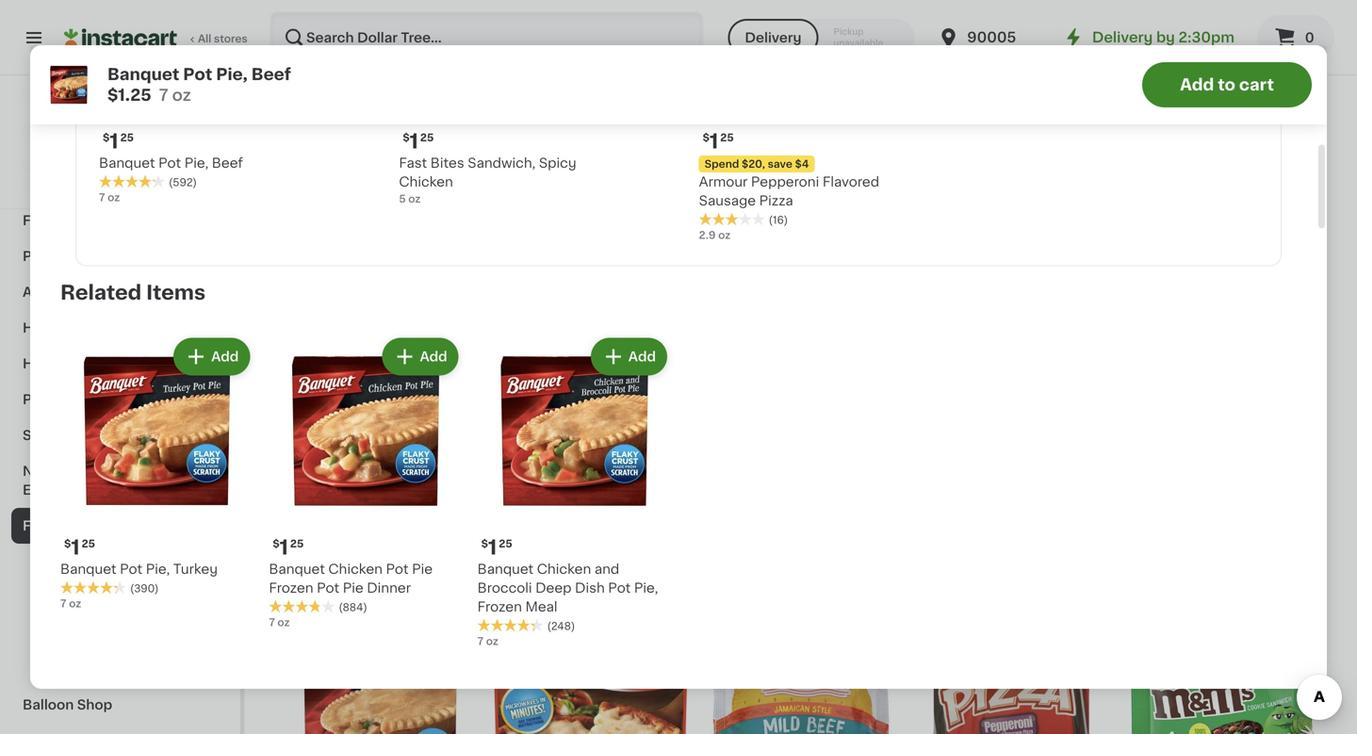 Task type: describe. For each thing, give the bounding box(es) containing it.
chicken inside 'fast bites sandwich, spicy chicken 5 oz'
[[399, 176, 453, 189]]

(248) inside item carousel region
[[547, 621, 575, 632]]

$1.25 element for burrito,
[[283, 152, 478, 177]]

pepperoni
[[751, 176, 819, 189]]

7 oz for frozen's add button
[[269, 617, 290, 628]]

delivery button
[[728, 19, 819, 57]]

chicken inside banquet chicken pot pie frozen pot pie dinner
[[328, 563, 383, 576]]

& inside jimmy dean sandwich, sausage & cheese, english muffin
[[1185, 198, 1195, 212]]

home improvement & hardware
[[23, 159, 173, 191]]

armour lunchmaker ham
[[283, 513, 451, 526]]

oz inside banquet pot pie, beef $1.25 7 oz
[[172, 87, 191, 103]]

oz inside 'fast bites sandwich, spicy chicken 5 oz'
[[408, 194, 421, 204]]

stores
[[214, 33, 248, 44]]

sales
[[23, 429, 59, 442]]

$20, for lunchmaker
[[326, 496, 349, 506]]

(592)
[[169, 177, 197, 188]]

sandwich, for bites
[[468, 157, 536, 170]]

spend $20, save $4 for pepperoni
[[705, 159, 809, 169]]

home for home & garden
[[23, 321, 64, 335]]

guarantee
[[145, 181, 200, 192]]

0
[[1305, 31, 1315, 44]]

muffin
[[1124, 217, 1167, 230]]

golden
[[704, 180, 752, 193]]

banquet chicken pot pie frozen pot pie dinner
[[269, 563, 433, 595]]

pets link
[[11, 382, 229, 418]]

banquet inside banquet chicken pot pie frozen pot pie dinner
[[269, 563, 325, 576]]

balloon shop
[[23, 699, 112, 712]]

ice cream
[[34, 591, 102, 604]]

balloon shop link
[[11, 687, 229, 723]]

all stores link
[[64, 11, 249, 64]]

deep inside item carousel region
[[536, 582, 572, 595]]

& left garden
[[67, 321, 78, 335]]

100% satisfaction guarantee button
[[29, 175, 211, 194]]

bean
[[417, 180, 451, 193]]

eve
[[100, 465, 125, 478]]

armour pepperoni flavored sausage pizza
[[699, 176, 880, 208]]

banquet pot pie, turkey
[[60, 563, 218, 576]]

english
[[1256, 198, 1304, 212]]

style
[[862, 180, 896, 193]]

health care link
[[11, 346, 229, 382]]

(884)
[[339, 602, 367, 613]]

related items
[[60, 283, 206, 303]]

meal inside item carousel region
[[525, 601, 558, 614]]

floral
[[23, 52, 60, 65]]

store
[[109, 163, 137, 173]]

apparel
[[23, 123, 76, 137]]

add button for deep
[[593, 340, 666, 374]]

2.9 oz
[[699, 230, 731, 241]]

food & drink
[[23, 214, 111, 227]]

pizza
[[759, 194, 793, 208]]

dollar tree
[[83, 140, 157, 154]]

2:30pm
[[1179, 31, 1235, 44]]

improvement
[[67, 159, 158, 173]]

satisfaction
[[79, 181, 143, 192]]

spicy
[[539, 157, 577, 170]]

all
[[1055, 82, 1075, 98]]

banquet inside banquet pot pie, beef $1.25 7 oz
[[107, 66, 179, 82]]

eligible
[[350, 574, 399, 587]]

dinner
[[367, 582, 411, 595]]

auto link
[[11, 274, 229, 310]]

tree
[[127, 140, 157, 154]]

sausage for armour
[[699, 194, 756, 208]]

7 oz for 3rd add button from the right
[[60, 599, 81, 609]]

xxlarge
[[341, 198, 396, 212]]

related
[[60, 283, 142, 303]]

home for home improvement & hardware
[[23, 159, 64, 173]]

pie, for banquet pot pie, beef $1.25 7 oz
[[216, 66, 248, 82]]

electronics link
[[11, 76, 229, 112]]

flavored
[[823, 176, 880, 189]]

0 vertical spatial banquet chicken and broccoli deep dish pot pie, frozen meal
[[493, 494, 674, 545]]

see eligible items
[[320, 574, 440, 587]]

apparel & accessories link
[[11, 112, 229, 148]]

beef for banquet pot pie, beef $1.25 7 oz
[[251, 66, 291, 82]]

$1.25
[[107, 87, 151, 103]]

1 horizontal spatial items
[[1093, 82, 1141, 98]]

health
[[23, 357, 68, 370]]

care for personal care
[[85, 250, 118, 263]]

everyday store prices
[[56, 163, 173, 173]]

party
[[128, 465, 165, 478]]

all stores
[[198, 33, 248, 44]]

& inside the "el monterey burrito, bean & cheese, xxlarge"
[[454, 180, 465, 193]]

balloon
[[23, 699, 74, 712]]

ice
[[34, 591, 54, 604]]

instacart logo image
[[64, 26, 177, 49]]

auto
[[23, 286, 55, 299]]

shop
[[77, 699, 112, 712]]

food & drink link
[[11, 203, 229, 238]]

add for banquet pot pie, turkey
[[211, 350, 239, 364]]

jimmy dean sandwich, sausage & cheese, english muffin button
[[1124, 0, 1320, 248]]

add button for frozen
[[384, 340, 457, 374]]

(390)
[[130, 584, 159, 594]]

fast
[[399, 157, 427, 170]]

golden krust jamaican style chicken patty 5 oz
[[704, 180, 896, 227]]

1 add button from the left
[[175, 340, 248, 374]]

sausage for jimmy
[[1124, 198, 1181, 212]]

delivery by 2:30pm
[[1092, 31, 1235, 44]]

lunchmaker
[[335, 513, 417, 526]]

jimmy
[[1124, 180, 1170, 193]]

new year's eve party essentials
[[23, 465, 165, 497]]

cheese, for dean
[[1199, 198, 1253, 212]]

personal care
[[23, 250, 118, 263]]

jimmy dean sandwich, sausage & cheese, english muffin
[[1124, 180, 1304, 230]]

pie, for banquet pot pie, beef
[[184, 157, 209, 170]]

everyday
[[56, 163, 107, 173]]

spend for armour pepperoni flavored sausage pizza
[[705, 159, 739, 169]]

$4 for pepperoni
[[795, 159, 809, 169]]

spend for armour lunchmaker ham
[[288, 496, 323, 506]]

add to cart button
[[1142, 62, 1312, 107]]

refrigerated
[[34, 555, 117, 568]]



Task type: vqa. For each thing, say whether or not it's contained in the screenshot.
the Instacart logo
yes



Task type: locate. For each thing, give the bounding box(es) containing it.
0 horizontal spatial delivery
[[745, 31, 802, 44]]

and inside item carousel region
[[595, 563, 620, 576]]

1 horizontal spatial $4
[[795, 159, 809, 169]]

pets
[[23, 393, 53, 406]]

dish
[[591, 513, 621, 526], [575, 582, 605, 595]]

& inside 'link'
[[60, 214, 71, 227]]

add to cart
[[1180, 77, 1274, 93]]

1 horizontal spatial pie
[[412, 563, 433, 576]]

$
[[103, 133, 110, 143], [403, 133, 410, 143], [703, 133, 710, 143], [707, 156, 714, 166], [497, 156, 504, 166], [287, 470, 293, 480], [497, 470, 504, 480], [64, 539, 71, 549], [273, 539, 280, 549], [481, 539, 488, 549]]

0 horizontal spatial $1.25 element
[[283, 152, 478, 177]]

banquet chicken and broccoli deep dish pot pie, frozen meal inside item carousel region
[[478, 563, 658, 614]]

frozen foods
[[23, 519, 114, 533]]

items right 'eligible'
[[402, 574, 440, 587]]

1 horizontal spatial delivery
[[1092, 31, 1153, 44]]

cheese, down monterey
[[283, 198, 337, 212]]

(16)
[[769, 215, 788, 226]]

prices
[[139, 163, 173, 173]]

pie, for banquet pot pie, turkey
[[146, 563, 170, 576]]

sausage down golden
[[699, 194, 756, 208]]

0 vertical spatial items
[[1093, 82, 1141, 98]]

el monterey burrito, bean & cheese, xxlarge
[[283, 180, 465, 212]]

100% satisfaction guarantee
[[48, 181, 200, 192]]

cart
[[1240, 77, 1274, 93]]

save up pepperoni
[[768, 159, 793, 169]]

5 inside 'fast bites sandwich, spicy chicken 5 oz'
[[399, 194, 406, 204]]

ice cream link
[[11, 580, 229, 616]]

spend $20, save $4 up the krust
[[705, 159, 809, 169]]

1 vertical spatial sandwich,
[[1212, 180, 1279, 193]]

ham
[[420, 513, 451, 526]]

$20,
[[742, 159, 765, 169], [326, 496, 349, 506]]

1 vertical spatial $20,
[[326, 496, 349, 506]]

by
[[1157, 31, 1175, 44]]

0 horizontal spatial spend $20, save $4
[[288, 496, 393, 506]]

1 horizontal spatial 5
[[704, 217, 710, 227]]

0 horizontal spatial 5
[[399, 194, 406, 204]]

& inside home improvement & hardware
[[161, 159, 173, 173]]

$4 up lunchmaker
[[379, 496, 393, 506]]

0 vertical spatial pie
[[412, 563, 433, 576]]

& up guarantee at the left
[[161, 159, 173, 173]]

hardware
[[23, 178, 88, 191]]

spend $20, save $4 for lunchmaker
[[288, 496, 393, 506]]

items right 3
[[1093, 82, 1141, 98]]

everyday store prices link
[[56, 160, 184, 175]]

0 vertical spatial meal
[[541, 531, 573, 545]]

2 horizontal spatial add button
[[593, 340, 666, 374]]

0 vertical spatial home
[[23, 159, 64, 173]]

1 vertical spatial care
[[71, 357, 104, 370]]

add inside button
[[1180, 77, 1214, 93]]

pie
[[412, 563, 433, 576], [343, 582, 364, 595]]

7 inside banquet pot pie, beef $1.25 7 oz
[[159, 87, 168, 103]]

0 button
[[1257, 15, 1335, 60]]

$1.25 element up dean
[[1124, 152, 1320, 177]]

deep
[[551, 513, 587, 526], [536, 582, 572, 595]]

1 home from the top
[[23, 159, 64, 173]]

7 oz for add button for deep
[[478, 636, 499, 647]]

home up hardware
[[23, 159, 64, 173]]

accessories
[[93, 123, 177, 137]]

frozen inside banquet chicken pot pie frozen pot pie dinner
[[269, 582, 313, 595]]

7
[[159, 87, 168, 103], [99, 193, 105, 203], [493, 567, 499, 578], [60, 599, 66, 609], [269, 617, 275, 628], [478, 636, 484, 647]]

2 cheese, from the left
[[1199, 198, 1253, 212]]

foods
[[72, 519, 114, 533]]

1 vertical spatial dish
[[575, 582, 605, 595]]

care up related
[[85, 250, 118, 263]]

0 vertical spatial save
[[768, 159, 793, 169]]

$4 up pepperoni
[[795, 159, 809, 169]]

pot inside banquet pot pie, beef $1.25 7 oz
[[183, 66, 212, 82]]

dollar tree logo image
[[102, 98, 138, 134]]

save up armour lunchmaker ham
[[352, 496, 376, 506]]

0 vertical spatial and
[[610, 494, 635, 507]]

sausage inside 'armour pepperoni flavored sausage pizza'
[[699, 194, 756, 208]]

3
[[1079, 82, 1090, 98]]

2 home from the top
[[23, 321, 64, 335]]

add for banquet chicken and broccoli deep dish pot pie, frozen meal
[[629, 350, 656, 364]]

0 vertical spatial $4
[[795, 159, 809, 169]]

$1.25 element for sandwich,
[[1124, 152, 1320, 177]]

1 vertical spatial $4
[[379, 496, 393, 506]]

banquet pot pie, beef $1.25 7 oz
[[107, 66, 291, 103]]

sausage down jimmy
[[1124, 198, 1181, 212]]

dean
[[1173, 180, 1208, 193]]

see
[[320, 574, 346, 587]]

$3.75
[[1175, 84, 1203, 95]]

krust
[[755, 180, 791, 193]]

1 vertical spatial items
[[402, 574, 440, 587]]

1 vertical spatial save
[[352, 496, 376, 506]]

home improvement & hardware link
[[11, 148, 229, 203]]

90005
[[967, 31, 1016, 44]]

add
[[1180, 77, 1214, 93], [1018, 82, 1052, 98], [211, 350, 239, 364], [420, 350, 447, 364], [629, 350, 656, 364]]

$1.25 element
[[283, 152, 478, 177], [1124, 152, 1320, 177]]

essentials
[[23, 484, 92, 497]]

3 add button from the left
[[593, 340, 666, 374]]

spend up golden
[[705, 159, 739, 169]]

5 down burrito,
[[399, 194, 406, 204]]

0 vertical spatial spend $20, save $4
[[705, 159, 809, 169]]

banquet chicken and broccoli deep dish pot pie, frozen meal
[[493, 494, 674, 545], [478, 563, 658, 614]]

cheese, inside jimmy dean sandwich, sausage & cheese, english muffin
[[1199, 198, 1253, 212]]

pie, inside banquet pot pie, beef $1.25 7 oz
[[216, 66, 248, 82]]

$20, up the krust
[[742, 159, 765, 169]]

$20, for pepperoni
[[742, 159, 765, 169]]

0 horizontal spatial add button
[[175, 340, 248, 374]]

0 horizontal spatial armour
[[283, 513, 332, 526]]

pie right 'eligible'
[[412, 563, 433, 576]]

0 horizontal spatial items
[[402, 574, 440, 587]]

delivery for delivery by 2:30pm
[[1092, 31, 1153, 44]]

personal care link
[[11, 238, 229, 274]]

1 horizontal spatial sandwich,
[[1212, 180, 1279, 193]]

banquet pot pie, beef
[[99, 157, 243, 170]]

home inside home improvement & hardware
[[23, 159, 64, 173]]

0 vertical spatial (248)
[[563, 552, 591, 562]]

2.9
[[699, 230, 716, 241]]

0 vertical spatial spend
[[705, 159, 739, 169]]

armour for armour lunchmaker ham
[[283, 513, 332, 526]]

electronics
[[23, 88, 100, 101]]

1 horizontal spatial add button
[[384, 340, 457, 374]]

delivery for delivery
[[745, 31, 802, 44]]

7 oz
[[99, 193, 120, 203], [493, 567, 514, 578], [60, 599, 81, 609], [269, 617, 290, 628], [478, 636, 499, 647]]

1 horizontal spatial $20,
[[742, 159, 765, 169]]

add for banquet chicken pot pie frozen pot pie dinner
[[420, 350, 447, 364]]

burrito,
[[366, 180, 414, 193]]

armour
[[699, 176, 748, 189], [283, 513, 332, 526]]

sausage inside jimmy dean sandwich, sausage & cheese, english muffin
[[1124, 198, 1181, 212]]

dish inside item carousel region
[[575, 582, 605, 595]]

2.6 oz
[[283, 548, 314, 559]]

drink
[[75, 214, 111, 227]]

armour left the krust
[[699, 176, 748, 189]]

100%
[[48, 181, 77, 192]]

home & garden
[[23, 321, 132, 335]]

care down "home & garden"
[[71, 357, 104, 370]]

1 vertical spatial home
[[23, 321, 64, 335]]

1 vertical spatial banquet chicken and broccoli deep dish pot pie, frozen meal
[[478, 563, 658, 614]]

save for pepperoni
[[768, 159, 793, 169]]

2.6
[[283, 548, 299, 559]]

armour up '2.6 oz'
[[283, 513, 332, 526]]

cheese,
[[283, 198, 337, 212], [1199, 198, 1253, 212]]

armour inside 'armour pepperoni flavored sausage pizza'
[[699, 176, 748, 189]]

1 vertical spatial (248)
[[547, 621, 575, 632]]

0 horizontal spatial cheese,
[[283, 198, 337, 212]]

home & garden link
[[11, 310, 229, 346]]

1 horizontal spatial save
[[768, 159, 793, 169]]

1 horizontal spatial cheese,
[[1199, 198, 1253, 212]]

oz inside 'golden krust jamaican style chicken patty 5 oz'
[[713, 217, 725, 227]]

new
[[23, 465, 53, 478]]

1 vertical spatial deep
[[536, 582, 572, 595]]

item carousel region
[[34, 327, 1297, 666]]

dollar tree link
[[83, 98, 157, 156]]

0 vertical spatial broccoli
[[493, 513, 548, 526]]

2 add button from the left
[[384, 340, 457, 374]]

1 horizontal spatial $1.25 element
[[1124, 152, 1320, 177]]

1 horizontal spatial spend
[[705, 159, 739, 169]]

5 inside 'golden krust jamaican style chicken patty 5 oz'
[[704, 217, 710, 227]]

sandwich, right bites
[[468, 157, 536, 170]]

sandwich, up english
[[1212, 180, 1279, 193]]

0 vertical spatial sandwich,
[[468, 157, 536, 170]]

broccoli inside item carousel region
[[478, 582, 532, 595]]

1 vertical spatial broccoli
[[478, 582, 532, 595]]

spend
[[705, 159, 739, 169], [288, 496, 323, 506]]

0 vertical spatial 5
[[399, 194, 406, 204]]

25
[[120, 133, 134, 143], [420, 133, 434, 143], [720, 133, 734, 143], [725, 156, 738, 166], [514, 156, 528, 166], [304, 470, 318, 480], [514, 470, 528, 480], [82, 539, 95, 549], [290, 539, 304, 549], [499, 539, 512, 549]]

0 vertical spatial beef
[[251, 66, 291, 82]]

frozen foods link
[[11, 508, 229, 544]]

0 horizontal spatial spend
[[288, 496, 323, 506]]

items inside button
[[402, 574, 440, 587]]

1 vertical spatial pie
[[343, 582, 364, 595]]

jamaican
[[794, 180, 858, 193]]

0 vertical spatial care
[[85, 250, 118, 263]]

service type group
[[728, 19, 915, 57]]

1 vertical spatial 5
[[704, 217, 710, 227]]

0 vertical spatial armour
[[699, 176, 748, 189]]

5
[[399, 194, 406, 204], [704, 217, 710, 227]]

health care
[[23, 357, 104, 370]]

sandwich, for dean
[[1212, 180, 1279, 193]]

1 vertical spatial beef
[[212, 157, 243, 170]]

delivery
[[1092, 31, 1153, 44], [745, 31, 802, 44]]

0 horizontal spatial $4
[[379, 496, 393, 506]]

chicken inside 'golden krust jamaican style chicken patty 5 oz'
[[704, 198, 758, 212]]

0 horizontal spatial sandwich,
[[468, 157, 536, 170]]

beef inside banquet pot pie, beef $1.25 7 oz
[[251, 66, 291, 82]]

oz
[[172, 87, 191, 103], [108, 193, 120, 203], [408, 194, 421, 204], [713, 217, 725, 227], [718, 230, 731, 241], [302, 548, 314, 559], [502, 567, 514, 578], [69, 599, 81, 609], [278, 617, 290, 628], [486, 636, 499, 647]]

sandwich, inside 'fast bites sandwich, spicy chicken 5 oz'
[[468, 157, 536, 170]]

5 up 2.9
[[704, 217, 710, 227]]

1 vertical spatial meal
[[525, 601, 558, 614]]

cheese, inside the "el monterey burrito, bean & cheese, xxlarge"
[[283, 198, 337, 212]]

spend $20, save $4 up armour lunchmaker ham
[[288, 496, 393, 506]]

sandwich, inside jimmy dean sandwich, sausage & cheese, english muffin
[[1212, 180, 1279, 193]]

care for health care
[[71, 357, 104, 370]]

beef for banquet pot pie, beef
[[212, 157, 243, 170]]

fast bites sandwich, spicy chicken 5 oz
[[399, 157, 577, 204]]

1 cheese, from the left
[[283, 198, 337, 212]]

garden
[[81, 321, 132, 335]]

0 vertical spatial $20,
[[742, 159, 765, 169]]

1 horizontal spatial beef
[[251, 66, 291, 82]]

1 horizontal spatial sausage
[[1124, 198, 1181, 212]]

spend up '2.6 oz'
[[288, 496, 323, 506]]

0 horizontal spatial pie
[[343, 582, 364, 595]]

items
[[1093, 82, 1141, 98], [402, 574, 440, 587]]

& down dean
[[1185, 198, 1195, 212]]

pie up '(884)'
[[343, 582, 364, 595]]

delivery inside button
[[745, 31, 802, 44]]

product group
[[283, 263, 478, 597], [60, 334, 254, 611], [269, 334, 463, 630], [478, 334, 671, 649]]

& up dollar
[[79, 123, 90, 137]]

1 vertical spatial armour
[[283, 513, 332, 526]]

year's
[[56, 465, 97, 478]]

items
[[146, 283, 206, 303]]

$1.25 element up burrito,
[[283, 152, 478, 177]]

floral link
[[11, 41, 229, 76]]

$20, up armour lunchmaker ham
[[326, 496, 349, 506]]

to
[[1218, 77, 1236, 93]]

monterey
[[298, 180, 362, 193]]

save for lunchmaker
[[352, 496, 376, 506]]

0 vertical spatial deep
[[551, 513, 587, 526]]

cheese, for monterey
[[283, 198, 337, 212]]

0 horizontal spatial save
[[352, 496, 376, 506]]

add all 3 items
[[1018, 82, 1141, 98]]

pot
[[183, 66, 212, 82], [158, 157, 181, 170], [624, 513, 647, 526], [120, 563, 142, 576], [386, 563, 409, 576], [317, 582, 340, 595], [608, 582, 631, 595]]

& right bean
[[454, 180, 465, 193]]

0 horizontal spatial sausage
[[699, 194, 756, 208]]

armour for armour pepperoni flavored sausage pizza
[[699, 176, 748, 189]]

1 vertical spatial spend
[[288, 496, 323, 506]]

cheese, down dean
[[1199, 198, 1253, 212]]

sandwich,
[[468, 157, 536, 170], [1212, 180, 1279, 193]]

beef
[[251, 66, 291, 82], [212, 157, 243, 170]]

1 vertical spatial spend $20, save $4
[[288, 496, 393, 506]]

1 horizontal spatial spend $20, save $4
[[705, 159, 809, 169]]

0 vertical spatial dish
[[591, 513, 621, 526]]

★★★★★
[[99, 175, 165, 188], [99, 175, 165, 188], [699, 213, 765, 226], [699, 213, 765, 226], [283, 531, 349, 544], [283, 531, 349, 544], [493, 549, 559, 563], [493, 549, 559, 563], [60, 581, 126, 594], [60, 581, 126, 594], [269, 600, 335, 613], [269, 600, 335, 613], [478, 619, 544, 632], [478, 619, 544, 632]]

1 vertical spatial and
[[595, 563, 620, 576]]

home up the health
[[23, 321, 64, 335]]

$4 for lunchmaker
[[379, 496, 393, 506]]

& right food in the top of the page
[[60, 214, 71, 227]]

1 $1.25 element from the left
[[283, 152, 478, 177]]

0 horizontal spatial beef
[[212, 157, 243, 170]]

1 horizontal spatial armour
[[699, 176, 748, 189]]

2 $1.25 element from the left
[[1124, 152, 1320, 177]]

personal
[[23, 250, 82, 263]]

0 horizontal spatial $20,
[[326, 496, 349, 506]]

None search field
[[270, 11, 704, 64]]



